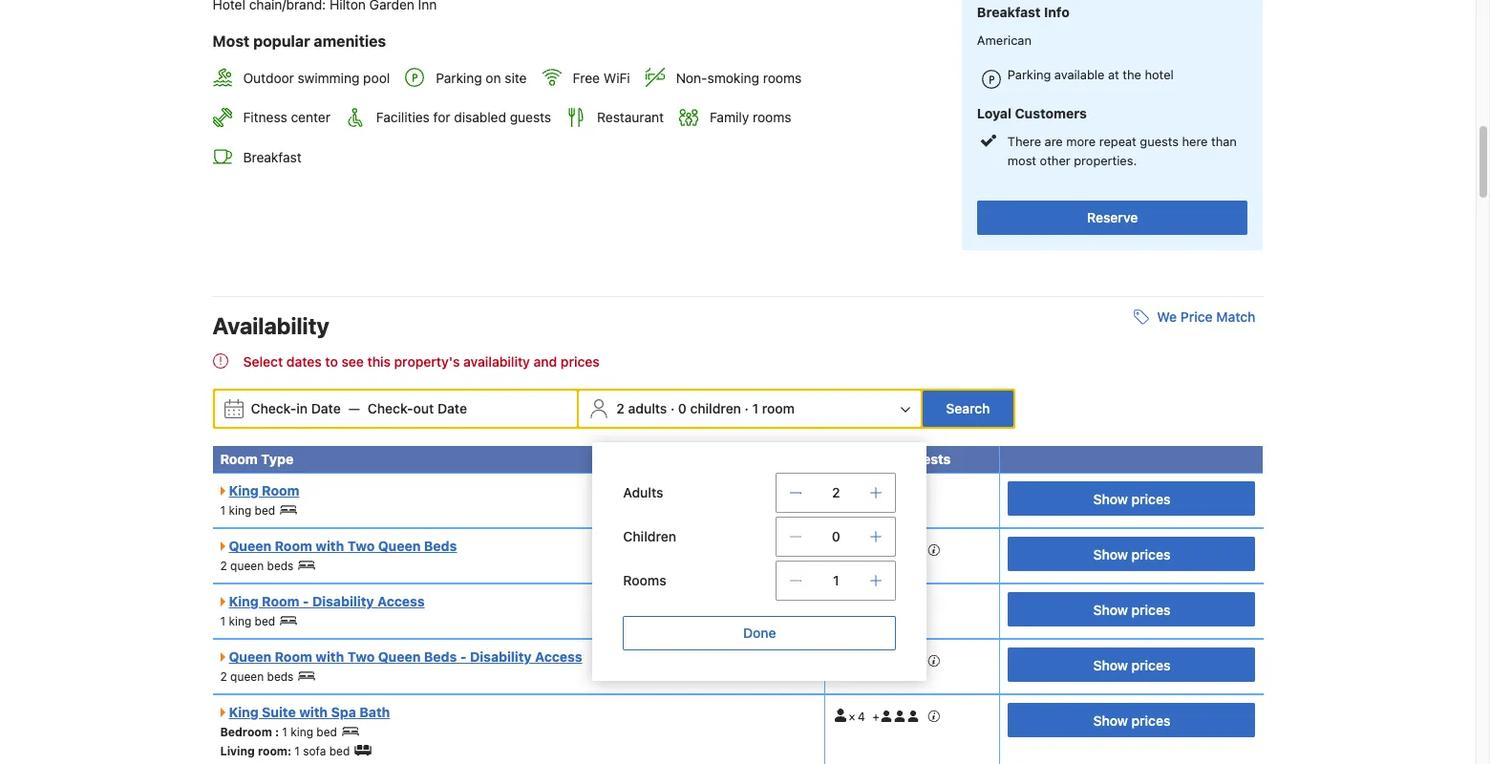 Task type: describe. For each thing, give the bounding box(es) containing it.
queen up king room - disability access
[[378, 538, 421, 554]]

of
[[890, 451, 903, 467]]

smoking
[[708, 70, 760, 86]]

0 vertical spatial rooms
[[763, 70, 802, 86]]

more
[[1067, 134, 1096, 149]]

1 check- from the left
[[251, 400, 297, 417]]

parking available at the hotel
[[1008, 67, 1174, 83]]

there are more repeat guests here than most other properties.
[[1008, 134, 1237, 168]]

most popular amenities
[[213, 32, 386, 49]]

non-
[[676, 70, 708, 86]]

check-out date button
[[360, 392, 475, 426]]

2 × 4 from the top
[[849, 655, 865, 669]]

parking for parking on site
[[436, 70, 482, 86]]

children
[[690, 400, 741, 417]]

swimming
[[298, 70, 360, 86]]

prices for king room
[[1132, 491, 1171, 507]]

site
[[505, 70, 527, 86]]

2 4 from the top
[[858, 655, 865, 669]]

family rooms
[[710, 109, 792, 125]]

× 4 for queen room with two queen beds
[[849, 544, 865, 558]]

select dates to see this property's availability and prices region
[[213, 351, 1264, 374]]

king room - disability access link
[[220, 593, 425, 610]]

bed right sofa
[[329, 744, 350, 759]]

popular
[[253, 32, 310, 49]]

we price match button
[[1127, 300, 1264, 334]]

wifi
[[604, 70, 630, 86]]

match
[[1217, 309, 1256, 325]]

free wifi
[[573, 70, 630, 86]]

0 horizontal spatial -
[[303, 593, 309, 610]]

breakfast for breakfast info
[[977, 4, 1041, 20]]

on
[[486, 70, 501, 86]]

prices for queen room with two queen beds
[[1132, 546, 1171, 562]]

+ for king room - disability access
[[872, 599, 879, 614]]

king suite with spa bath link
[[220, 704, 390, 720]]

to
[[325, 353, 338, 370]]

2 × from the top
[[849, 655, 855, 669]]

disabled
[[454, 109, 506, 125]]

show prices for king room
[[1094, 491, 1171, 507]]

breakfast for breakfast
[[243, 149, 302, 165]]

check-in date button
[[243, 392, 349, 426]]

outdoor
[[243, 70, 294, 86]]

bedroom
[[220, 725, 272, 739]]

queen for queen room with two queen beds
[[230, 559, 264, 573]]

show for king room - disability access
[[1094, 602, 1128, 618]]

1 horizontal spatial 0
[[832, 528, 841, 545]]

parking on site
[[436, 70, 527, 86]]

0 horizontal spatial :
[[275, 725, 279, 739]]

king room - disability access
[[229, 593, 425, 610]]

reserve button
[[977, 201, 1248, 235]]

repeat
[[1100, 134, 1137, 149]]

this
[[367, 353, 391, 370]]

2 up bedroom
[[220, 670, 227, 684]]

select
[[243, 353, 283, 370]]

loyal
[[977, 105, 1012, 121]]

2 inside button
[[617, 400, 625, 417]]

property's
[[394, 353, 460, 370]]

2 queen beds for queen room with two queen beds
[[220, 559, 294, 573]]

with for king suite with spa bath
[[299, 704, 328, 720]]

most
[[1008, 153, 1037, 168]]

queen up bath
[[378, 649, 421, 665]]

king room
[[229, 482, 299, 499]]

4 adults, 3 children element for king suite with spa bath
[[833, 703, 941, 724]]

+ for queen room with two queen beds
[[873, 544, 880, 558]]

guests inside there are more repeat guests here than most other properties.
[[1140, 134, 1179, 149]]

customers
[[1015, 105, 1087, 121]]

done button
[[623, 616, 897, 651]]

room inside button
[[762, 400, 795, 417]]

number
[[833, 451, 886, 467]]

here
[[1182, 134, 1208, 149]]

+ for king room
[[872, 488, 879, 503]]

availability
[[213, 312, 329, 339]]

show prices for queen room with two queen beds - disability access
[[1094, 657, 1171, 673]]

rooms
[[623, 572, 667, 589]]

spa
[[331, 704, 356, 720]]

king for king room
[[229, 482, 259, 499]]

2 · from the left
[[745, 400, 749, 417]]

0 inside button
[[678, 400, 687, 417]]

done
[[743, 625, 777, 641]]

show prices for queen room with two queen beds
[[1094, 546, 1171, 562]]

king for king suite with spa bath
[[229, 704, 259, 720]]

0 vertical spatial access
[[377, 593, 425, 610]]

prices for king suite with spa bath
[[1132, 712, 1171, 729]]

available
[[1055, 67, 1105, 83]]

select dates to see this property's availability and prices
[[243, 353, 600, 370]]

2 down king room 'link' at left
[[220, 559, 227, 573]]

show prices for king room - disability access
[[1094, 602, 1171, 618]]

2 adults, 1 child element for king room
[[833, 482, 913, 503]]

2 queen beds for queen room with two queen beds - disability access
[[220, 670, 294, 684]]

beds for queen room with two queen beds - disability access
[[424, 649, 457, 665]]

queen room with two queen beds - disability access
[[229, 649, 582, 665]]

× for king suite with spa bath
[[849, 710, 855, 724]]

2 date from the left
[[438, 400, 467, 417]]

two for queen room with two queen beds
[[348, 538, 375, 554]]

adults
[[623, 484, 664, 501]]

breakfast info
[[977, 4, 1070, 20]]

search button
[[923, 391, 1013, 427]]

beds for queen room with two queen beds
[[424, 538, 457, 554]]

at
[[1108, 67, 1120, 83]]

the
[[1123, 67, 1142, 83]]

other
[[1040, 153, 1071, 168]]

0 vertical spatial disability
[[312, 593, 374, 610]]

room for king room
[[262, 482, 299, 499]]

king suite with spa bath
[[229, 704, 390, 720]]

king for king room
[[229, 503, 252, 518]]

2 adults · 0 children · 1 room
[[617, 400, 795, 417]]

outdoor swimming pool
[[243, 70, 390, 86]]

1 horizontal spatial access
[[535, 649, 582, 665]]

price
[[1181, 309, 1213, 325]]

loyal customers
[[977, 105, 1087, 121]]

queen up suite
[[229, 649, 272, 665]]

there
[[1008, 134, 1042, 149]]

beds for queen room with two queen beds - disability access
[[267, 670, 294, 684]]

2 check- from the left
[[368, 400, 413, 417]]

room for king room - disability access
[[262, 593, 299, 610]]

beds for queen room with two queen beds
[[267, 559, 294, 573]]

× for queen room with two queen beds
[[849, 544, 855, 558]]

free
[[573, 70, 600, 86]]

bath
[[360, 704, 390, 720]]

2 adults, 1 child element for king room - disability access
[[833, 592, 913, 614]]

2 adults · 0 children · 1 room button
[[581, 391, 920, 427]]

pool
[[363, 70, 390, 86]]

× 4 for king suite with spa bath
[[849, 710, 865, 724]]

끖
[[981, 135, 997, 147]]

queen room with two queen beds
[[229, 538, 457, 554]]

with for queen room with two queen beds - disability access
[[316, 649, 344, 665]]

1 inside button
[[752, 400, 759, 417]]

out
[[413, 400, 434, 417]]



Task type: vqa. For each thing, say whether or not it's contained in the screenshot.
Central
no



Task type: locate. For each thing, give the bounding box(es) containing it.
with up king room - disability access
[[316, 538, 344, 554]]

1 vertical spatial × 4
[[849, 655, 865, 669]]

1 vertical spatial queen
[[230, 670, 264, 684]]

0 vertical spatial 4
[[858, 544, 865, 558]]

1 vertical spatial two
[[348, 649, 375, 665]]

1 horizontal spatial date
[[438, 400, 467, 417]]

0 vertical spatial × 4
[[849, 544, 865, 558]]

room down type
[[262, 482, 299, 499]]

american
[[977, 32, 1032, 48]]

we price match
[[1157, 309, 1256, 325]]

show prices for king suite with spa bath
[[1094, 712, 1171, 729]]

0 horizontal spatial room
[[258, 744, 288, 759]]

1 horizontal spatial parking
[[1008, 67, 1051, 83]]

0 vertical spatial beds
[[424, 538, 457, 554]]

0 vertical spatial king
[[229, 482, 259, 499]]

2 vertical spatial 4 adults, 3 children element
[[833, 703, 941, 724]]

0 vertical spatial queen
[[230, 559, 264, 573]]

2 4 adults, 3 children element from the top
[[833, 648, 941, 669]]

for
[[433, 109, 451, 125]]

we
[[1157, 309, 1177, 325]]

1 horizontal spatial check-
[[368, 400, 413, 417]]

0 vertical spatial guests
[[510, 109, 551, 125]]

2 vertical spatial 4
[[858, 710, 865, 724]]

0 horizontal spatial parking
[[436, 70, 482, 86]]

living room :
[[220, 744, 292, 759]]

are
[[1045, 134, 1063, 149]]

search
[[946, 400, 990, 417]]

room
[[762, 400, 795, 417], [258, 744, 288, 759]]

breakfast up american
[[977, 4, 1041, 20]]

type
[[261, 451, 294, 467]]

show for king room
[[1094, 491, 1128, 507]]

room up king suite with spa bath link
[[275, 649, 312, 665]]

1 vertical spatial with
[[316, 649, 344, 665]]

1 vertical spatial 2 adults, 1 child element
[[833, 592, 913, 614]]

adults
[[628, 400, 667, 417]]

rooms right smoking
[[763, 70, 802, 86]]

3 king from the top
[[229, 704, 259, 720]]

king
[[229, 503, 252, 518], [229, 614, 252, 629], [291, 725, 313, 739]]

3 × from the top
[[849, 710, 855, 724]]

2 beds from the top
[[267, 670, 294, 684]]

1 queen from the top
[[230, 559, 264, 573]]

parking for parking available at the hotel
[[1008, 67, 1051, 83]]

bed
[[255, 503, 275, 518], [255, 614, 275, 629], [317, 725, 337, 739], [329, 744, 350, 759]]

5 show prices from the top
[[1094, 712, 1171, 729]]

hotel
[[1145, 67, 1174, 83]]

show for king suite with spa bath
[[1094, 712, 1128, 729]]

show for queen room with two queen beds
[[1094, 546, 1128, 562]]

0 horizontal spatial access
[[377, 593, 425, 610]]

2 show prices from the top
[[1094, 546, 1171, 562]]

show for queen room with two queen beds - disability access
[[1094, 657, 1128, 673]]

two up bath
[[348, 649, 375, 665]]

0 horizontal spatial guests
[[510, 109, 551, 125]]

0 vertical spatial room
[[762, 400, 795, 417]]

king down king suite with spa bath link
[[291, 725, 313, 739]]

guests right the "of" at the right bottom
[[906, 451, 951, 467]]

1 vertical spatial 0
[[832, 528, 841, 545]]

1 vertical spatial guests
[[1140, 134, 1179, 149]]

queen
[[229, 538, 272, 554], [378, 538, 421, 554], [229, 649, 272, 665], [378, 649, 421, 665]]

2 vertical spatial × 4
[[849, 710, 865, 724]]

beds up king room - disability access link
[[267, 559, 294, 573]]

4 adults, 3 children element
[[833, 537, 941, 558], [833, 648, 941, 669], [833, 703, 941, 724]]

0 down number
[[832, 528, 841, 545]]

0 vertical spatial -
[[303, 593, 309, 610]]

beds
[[267, 559, 294, 573], [267, 670, 294, 684]]

4 for queen room with two queen beds
[[858, 544, 865, 558]]

fitness
[[243, 109, 287, 125]]

4
[[858, 544, 865, 558], [858, 655, 865, 669], [858, 710, 865, 724]]

: left sofa
[[288, 744, 292, 759]]

0 vertical spatial with
[[316, 538, 344, 554]]

1 king from the top
[[229, 482, 259, 499]]

with down king room - disability access
[[316, 649, 344, 665]]

show prices
[[1094, 491, 1171, 507], [1094, 546, 1171, 562], [1094, 602, 1171, 618], [1094, 657, 1171, 673], [1094, 712, 1171, 729]]

room down queen room with two queen beds link
[[262, 593, 299, 610]]

parking
[[1008, 67, 1051, 83], [436, 70, 482, 86]]

room up king room - disability access link
[[275, 538, 312, 554]]

0 vertical spatial king
[[229, 503, 252, 518]]

breakfast down the fitness
[[243, 149, 302, 165]]

guests down the site
[[510, 109, 551, 125]]

2 queen beds up king room - disability access link
[[220, 559, 294, 573]]

+
[[872, 488, 879, 503], [873, 544, 880, 558], [872, 599, 879, 614], [873, 655, 880, 669], [873, 710, 880, 724]]

2 left adults
[[617, 400, 625, 417]]

0 vertical spatial breakfast
[[977, 4, 1041, 20]]

1 vertical spatial disability
[[470, 649, 532, 665]]

1 vertical spatial breakfast
[[243, 149, 302, 165]]

0 horizontal spatial ·
[[671, 400, 675, 417]]

1 2 queen beds from the top
[[220, 559, 294, 573]]

1 vertical spatial king
[[229, 593, 259, 610]]

1 vertical spatial :
[[288, 744, 292, 759]]

king
[[229, 482, 259, 499], [229, 593, 259, 610], [229, 704, 259, 720]]

1 king bed for king room - disability access
[[220, 614, 275, 629]]

and
[[534, 353, 557, 370]]

most
[[213, 32, 250, 49]]

1 king bed down king room 'link' at left
[[220, 503, 275, 518]]

0 horizontal spatial check-
[[251, 400, 297, 417]]

king for king room - disability access
[[229, 614, 252, 629]]

prices for queen room with two queen beds - disability access
[[1132, 657, 1171, 673]]

queen down king room 'link' at left
[[230, 559, 264, 573]]

1 show from the top
[[1094, 491, 1128, 507]]

room down select dates to see this property's availability and prices region
[[762, 400, 795, 417]]

room for queen room with two queen beds
[[275, 538, 312, 554]]

bedroom :
[[220, 725, 279, 739]]

1 4 from the top
[[858, 544, 865, 558]]

date
[[311, 400, 341, 417], [438, 400, 467, 417]]

fitness center
[[243, 109, 331, 125]]

4 for king suite with spa bath
[[858, 710, 865, 724]]

1 vertical spatial rooms
[[753, 109, 792, 125]]

1 horizontal spatial guests
[[906, 451, 951, 467]]

2 beds from the top
[[424, 649, 457, 665]]

1 vertical spatial 4 adults, 3 children element
[[833, 648, 941, 669]]

prices
[[561, 353, 600, 370], [1132, 491, 1171, 507], [1132, 546, 1171, 562], [1132, 602, 1171, 618], [1132, 657, 1171, 673], [1132, 712, 1171, 729]]

0 horizontal spatial date
[[311, 400, 341, 417]]

dates
[[287, 353, 322, 370]]

3 4 from the top
[[858, 710, 865, 724]]

access
[[377, 593, 425, 610], [535, 649, 582, 665]]

2 king from the top
[[229, 593, 259, 610]]

×
[[849, 544, 855, 558], [849, 655, 855, 669], [849, 710, 855, 724]]

—
[[349, 400, 360, 417]]

queen
[[230, 559, 264, 573], [230, 670, 264, 684]]

guests
[[510, 109, 551, 125], [1140, 134, 1179, 149], [906, 451, 951, 467]]

× 4
[[849, 544, 865, 558], [849, 655, 865, 669], [849, 710, 865, 724]]

queen for queen room with two queen beds - disability access
[[230, 670, 264, 684]]

amenities
[[314, 32, 386, 49]]

2 down number
[[832, 484, 840, 501]]

2 vertical spatial ×
[[849, 710, 855, 724]]

0 horizontal spatial 0
[[678, 400, 687, 417]]

4 adults, 3 children element for queen room with two queen beds - disability access
[[833, 648, 941, 669]]

two for queen room with two queen beds - disability access
[[348, 649, 375, 665]]

queen room with two queen beds - disability access link
[[220, 649, 582, 665]]

3 show prices from the top
[[1094, 602, 1171, 618]]

king for king room - disability access
[[229, 593, 259, 610]]

king down king room 'link' at left
[[229, 503, 252, 518]]

1 sofa bed
[[294, 744, 350, 759]]

1 show prices from the top
[[1094, 491, 1171, 507]]

0 vertical spatial two
[[348, 538, 375, 554]]

suite
[[262, 704, 296, 720]]

0 vertical spatial 1 king bed
[[220, 503, 275, 518]]

2 two from the top
[[348, 649, 375, 665]]

0 vertical spatial ×
[[849, 544, 855, 558]]

1 4 adults, 3 children element from the top
[[833, 537, 941, 558]]

1 vertical spatial 4
[[858, 655, 865, 669]]

prices inside region
[[561, 353, 600, 370]]

0 vertical spatial 4 adults, 3 children element
[[833, 537, 941, 558]]

1 vertical spatial 2 queen beds
[[220, 670, 294, 684]]

info
[[1044, 4, 1070, 20]]

1 vertical spatial room
[[258, 744, 288, 759]]

facilities
[[376, 109, 430, 125]]

+ for queen room with two queen beds - disability access
[[873, 655, 880, 669]]

facilities for disabled guests
[[376, 109, 551, 125]]

1 vertical spatial ×
[[849, 655, 855, 669]]

availability
[[464, 353, 530, 370]]

see
[[342, 353, 364, 370]]

2 horizontal spatial guests
[[1140, 134, 1179, 149]]

two up king room - disability access
[[348, 538, 375, 554]]

· right adults
[[671, 400, 675, 417]]

1 horizontal spatial room
[[762, 400, 795, 417]]

bed up 1 sofa bed
[[317, 725, 337, 739]]

bed down king room - disability access link
[[255, 614, 275, 629]]

properties.
[[1074, 153, 1137, 168]]

: down suite
[[275, 725, 279, 739]]

2 vertical spatial with
[[299, 704, 328, 720]]

with left the spa
[[299, 704, 328, 720]]

1 · from the left
[[671, 400, 675, 417]]

room for queen room with two queen beds - disability access
[[275, 649, 312, 665]]

1 vertical spatial beds
[[267, 670, 294, 684]]

4 show from the top
[[1094, 657, 1128, 673]]

guests left here
[[1140, 134, 1179, 149]]

prices for king room - disability access
[[1132, 602, 1171, 618]]

2 show from the top
[[1094, 546, 1128, 562]]

restaurant
[[597, 109, 664, 125]]

1 horizontal spatial disability
[[470, 649, 532, 665]]

bed down the king room at the left bottom of the page
[[255, 503, 275, 518]]

0 horizontal spatial disability
[[312, 593, 374, 610]]

room up king room 'link' at left
[[220, 451, 258, 467]]

3 4 adults, 3 children element from the top
[[833, 703, 941, 724]]

1 horizontal spatial ·
[[745, 400, 749, 417]]

queen room with two queen beds link
[[220, 538, 457, 554]]

1 vertical spatial -
[[460, 649, 467, 665]]

4 show prices from the top
[[1094, 657, 1171, 673]]

1 × 4 from the top
[[849, 544, 865, 558]]

in
[[297, 400, 308, 417]]

2 2 adults, 1 child element from the top
[[833, 592, 913, 614]]

+ for king suite with spa bath
[[873, 710, 880, 724]]

1 vertical spatial 1 king bed
[[220, 614, 275, 629]]

1 × from the top
[[849, 544, 855, 558]]

1 king bed down king room - disability access link
[[220, 614, 275, 629]]

2 vertical spatial king
[[229, 704, 259, 720]]

4 adults, 3 children element for queen room with two queen beds
[[833, 537, 941, 558]]

rooms
[[763, 70, 802, 86], [753, 109, 792, 125]]

room type
[[220, 451, 294, 467]]

2 2 queen beds from the top
[[220, 670, 294, 684]]

0 horizontal spatial breakfast
[[243, 149, 302, 165]]

3 × 4 from the top
[[849, 710, 865, 724]]

1 king bed
[[220, 503, 275, 518], [220, 614, 275, 629], [282, 725, 337, 739]]

1 beds from the top
[[267, 559, 294, 573]]

1 vertical spatial king
[[229, 614, 252, 629]]

check- down select
[[251, 400, 297, 417]]

1 two from the top
[[348, 538, 375, 554]]

2 vertical spatial guests
[[906, 451, 951, 467]]

center
[[291, 109, 331, 125]]

sofa
[[303, 744, 326, 759]]

family
[[710, 109, 749, 125]]

3 show from the top
[[1094, 602, 1128, 618]]

1
[[752, 400, 759, 417], [220, 503, 226, 518], [833, 572, 840, 589], [220, 614, 226, 629], [282, 725, 287, 739], [294, 744, 300, 759]]

·
[[671, 400, 675, 417], [745, 400, 749, 417]]

0 vertical spatial 0
[[678, 400, 687, 417]]

2 queen beds up suite
[[220, 670, 294, 684]]

living
[[220, 744, 255, 759]]

beds
[[424, 538, 457, 554], [424, 649, 457, 665]]

with
[[316, 538, 344, 554], [316, 649, 344, 665], [299, 704, 328, 720]]

date right out
[[438, 400, 467, 417]]

1 date from the left
[[311, 400, 341, 417]]

1 vertical spatial beds
[[424, 649, 457, 665]]

2
[[617, 400, 625, 417], [832, 484, 840, 501], [220, 559, 227, 573], [220, 670, 227, 684]]

0 vertical spatial 2 adults, 1 child element
[[833, 482, 913, 503]]

queen up suite
[[230, 670, 264, 684]]

1 2 adults, 1 child element from the top
[[833, 482, 913, 503]]

number of guests
[[833, 451, 951, 467]]

parking up loyal customers
[[1008, 67, 1051, 83]]

room
[[220, 451, 258, 467], [262, 482, 299, 499], [275, 538, 312, 554], [262, 593, 299, 610], [275, 649, 312, 665]]

0 vertical spatial 2 queen beds
[[220, 559, 294, 573]]

1 beds from the top
[[424, 538, 457, 554]]

check-
[[251, 400, 297, 417], [368, 400, 413, 417]]

2 vertical spatial 1 king bed
[[282, 725, 337, 739]]

queen down king room 'link' at left
[[229, 538, 272, 554]]

king room link
[[220, 482, 299, 499]]

1 horizontal spatial breakfast
[[977, 4, 1041, 20]]

king down king room - disability access link
[[229, 614, 252, 629]]

· right children
[[745, 400, 749, 417]]

1 horizontal spatial :
[[288, 744, 292, 759]]

1 king bed up sofa
[[282, 725, 337, 739]]

with for queen room with two queen beds
[[316, 538, 344, 554]]

2 queen from the top
[[230, 670, 264, 684]]

0 left children
[[678, 400, 687, 417]]

room down bedroom :
[[258, 744, 288, 759]]

show
[[1094, 491, 1128, 507], [1094, 546, 1128, 562], [1094, 602, 1128, 618], [1094, 657, 1128, 673], [1094, 712, 1128, 729]]

1 vertical spatial access
[[535, 649, 582, 665]]

rooms right family
[[753, 109, 792, 125]]

check-in date — check-out date
[[251, 400, 467, 417]]

beds up suite
[[267, 670, 294, 684]]

parking left on
[[436, 70, 482, 86]]

0 vertical spatial :
[[275, 725, 279, 739]]

check- right —
[[368, 400, 413, 417]]

5 show from the top
[[1094, 712, 1128, 729]]

reserve
[[1087, 209, 1138, 225]]

date right in
[[311, 400, 341, 417]]

1 horizontal spatial -
[[460, 649, 467, 665]]

2 vertical spatial king
[[291, 725, 313, 739]]

1 king bed for king room
[[220, 503, 275, 518]]

0 vertical spatial beds
[[267, 559, 294, 573]]

2 adults, 1 child element
[[833, 482, 913, 503], [833, 592, 913, 614]]



